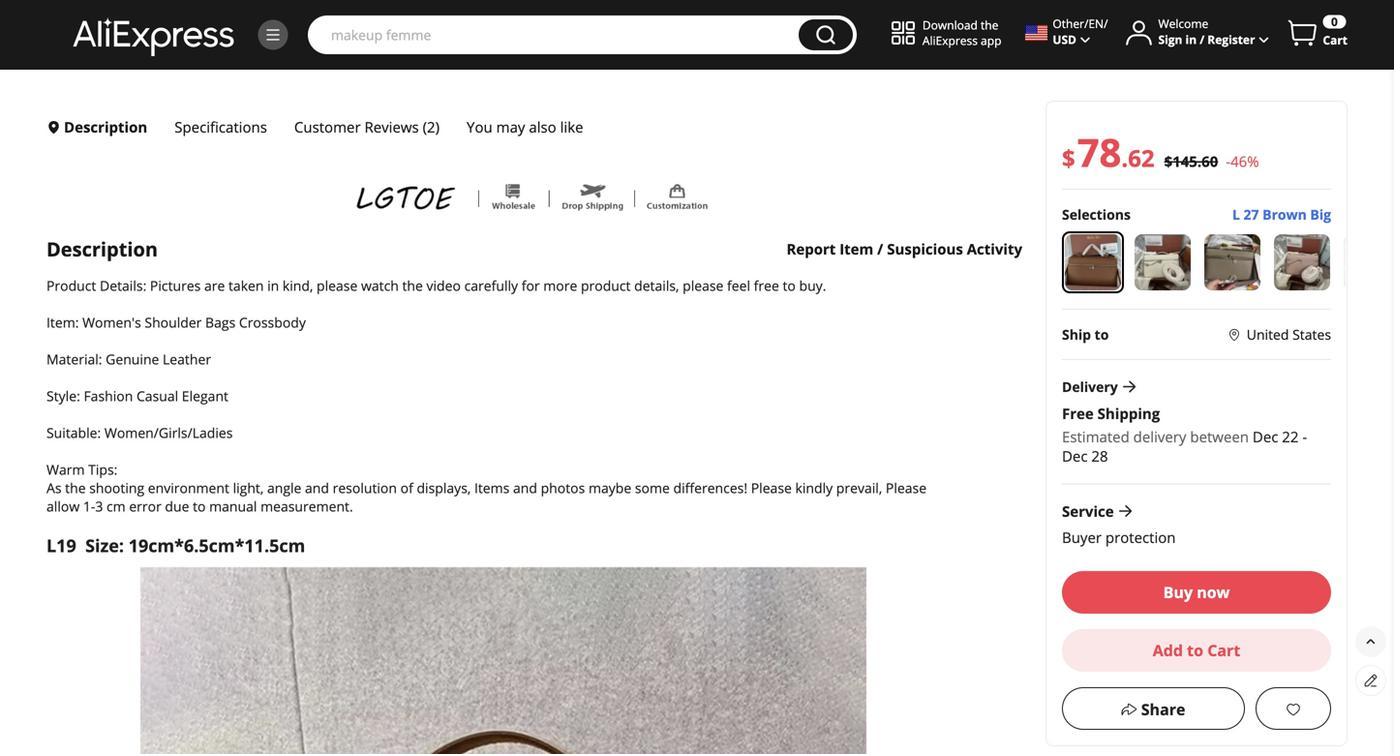 Task type: locate. For each thing, give the bounding box(es) containing it.
to
[[783, 276, 796, 295], [1095, 325, 1109, 344], [193, 497, 206, 516], [1188, 640, 1204, 661]]

0 horizontal spatial please
[[751, 479, 792, 497]]

shoulder
[[145, 313, 202, 332]]

0 vertical spatial the
[[981, 17, 999, 33]]

delivery
[[1062, 377, 1118, 396]]

/ for in
[[1200, 31, 1205, 47]]

1sqid_b image
[[264, 26, 282, 44]]

0 vertical spatial -
[[1226, 152, 1231, 171]]

- right $145.60
[[1226, 152, 1231, 171]]

error
[[129, 497, 162, 516]]

add to cart
[[1153, 640, 1241, 661]]

0 horizontal spatial -
[[1226, 152, 1231, 171]]

states
[[1293, 325, 1332, 344]]

cart right 3%
[[1208, 640, 1241, 661]]

usd
[[1053, 31, 1077, 47]]

in right sign
[[1186, 31, 1197, 47]]

selections
[[1062, 205, 1131, 224]]

buyer protection
[[1062, 528, 1176, 547]]

material:
[[46, 350, 102, 368]]

please right kind,
[[317, 276, 358, 295]]

0 horizontal spatial the
[[65, 479, 86, 497]]

genuine
[[106, 350, 159, 368]]

0 horizontal spatial please
[[317, 276, 358, 295]]

0 horizontal spatial and
[[305, 479, 329, 497]]

you may also like link
[[453, 109, 601, 146]]

also
[[529, 117, 557, 137]]

2 and from the left
[[513, 479, 537, 497]]

0 horizontal spatial dec
[[1062, 446, 1088, 466]]

please left kindly at the bottom of page
[[751, 479, 792, 497]]

1 please from the left
[[751, 479, 792, 497]]

maybe
[[589, 479, 632, 497]]

1 horizontal spatial please
[[683, 276, 724, 295]]

kindly
[[796, 479, 833, 497]]

cart down 0
[[1323, 32, 1348, 48]]

description
[[64, 117, 147, 137], [46, 236, 158, 262]]

quantity
[[1062, 579, 1127, 599]]

0 horizontal spatial /
[[878, 239, 884, 259]]

8
[[1100, 125, 1122, 178]]

1 horizontal spatial -
[[1303, 427, 1308, 447]]

l 27 brown big
[[1233, 205, 1332, 224]]

46%
[[1231, 152, 1260, 171]]

2 horizontal spatial /
[[1200, 31, 1205, 47]]

please
[[751, 479, 792, 497], [886, 479, 927, 497]]

-
[[1226, 152, 1231, 171], [1303, 427, 1308, 447]]

item
[[840, 239, 874, 259]]

0 horizontal spatial in
[[267, 276, 279, 295]]

brown
[[1263, 205, 1307, 224]]

ship to
[[1062, 325, 1109, 344]]

free shipping
[[1062, 404, 1160, 423]]

cart
[[1323, 32, 1348, 48], [1208, 640, 1241, 661]]

1 please from the left
[[317, 276, 358, 295]]

tips:
[[88, 460, 118, 479]]

1 horizontal spatial in
[[1186, 31, 1197, 47]]

6
[[1128, 142, 1142, 174]]

en
[[1089, 15, 1104, 31]]

please
[[317, 276, 358, 295], [683, 276, 724, 295]]

None text field
[[1090, 607, 1121, 630]]

1 horizontal spatial please
[[886, 479, 927, 497]]

2 please from the left
[[886, 479, 927, 497]]

sign in / register
[[1159, 31, 1256, 47]]

2 vertical spatial the
[[65, 479, 86, 497]]

video
[[427, 276, 461, 295]]

elegant
[[182, 387, 229, 405]]

dec left 22
[[1253, 427, 1279, 447]]

for
[[522, 276, 540, 295]]

description link
[[46, 109, 161, 146]]

the right as
[[65, 479, 86, 497]]

off
[[1194, 638, 1212, 656]]

10+
[[1062, 638, 1086, 656]]

dec left 28 at the bottom of the page
[[1062, 446, 1088, 466]]

sign
[[1159, 31, 1183, 47]]

item:
[[46, 313, 79, 332]]

buy now button
[[1062, 571, 1332, 614]]

please left feel
[[683, 276, 724, 295]]

ship
[[1062, 325, 1092, 344]]

2 horizontal spatial the
[[981, 17, 999, 33]]

you
[[467, 117, 493, 137]]

crossbody
[[239, 313, 306, 332]]

free
[[754, 276, 779, 295]]

3
[[95, 497, 103, 516]]

fashion
[[84, 387, 133, 405]]

pictures
[[150, 276, 201, 295]]

2 please from the left
[[683, 276, 724, 295]]

carefully
[[464, 276, 518, 295]]

the right download
[[981, 17, 999, 33]]

manual
[[209, 497, 257, 516]]

1 and from the left
[[305, 479, 329, 497]]

to right add
[[1188, 640, 1204, 661]]

leather
[[163, 350, 211, 368]]

free
[[1062, 404, 1094, 423]]

1 vertical spatial -
[[1303, 427, 1308, 447]]

app
[[981, 32, 1002, 48]]

to right 'ship'
[[1095, 325, 1109, 344]]

/ right other/
[[1104, 15, 1108, 31]]

None button
[[799, 19, 853, 50]]

- right 22
[[1303, 427, 1308, 447]]

items
[[475, 479, 510, 497]]

/ right item
[[878, 239, 884, 259]]

and right angle
[[305, 479, 329, 497]]

aliexpress
[[923, 32, 978, 48]]

please right prevail,
[[886, 479, 927, 497]]

/ left register
[[1200, 31, 1205, 47]]

cart inside add to cart button
[[1208, 640, 1241, 661]]

1 horizontal spatial cart
[[1323, 32, 1348, 48]]

1 vertical spatial description
[[46, 236, 158, 262]]

1 horizontal spatial /
[[1104, 15, 1108, 31]]

to right due
[[193, 497, 206, 516]]

extra
[[1136, 638, 1168, 656]]

1 horizontal spatial the
[[402, 276, 423, 295]]

add
[[1153, 640, 1183, 661]]

add to cart button
[[1062, 630, 1332, 672]]

suitable: women/girls/ladies
[[46, 424, 233, 442]]

shipping
[[1098, 404, 1160, 423]]

l
[[1233, 205, 1241, 224]]

0 horizontal spatial cart
[[1208, 640, 1241, 661]]

1 horizontal spatial and
[[513, 479, 537, 497]]

0 vertical spatial cart
[[1323, 32, 1348, 48]]

kind,
[[283, 276, 313, 295]]

now
[[1197, 582, 1230, 603]]

1 vertical spatial cart
[[1208, 640, 1241, 661]]

the left video
[[402, 276, 423, 295]]

/
[[1104, 15, 1108, 31], [1200, 31, 1205, 47], [878, 239, 884, 259]]

in left kind,
[[267, 276, 279, 295]]

/ for en
[[1104, 15, 1108, 31]]

1 vertical spatial the
[[402, 276, 423, 295]]

the inside 'download the aliexpress app'
[[981, 17, 999, 33]]

buy
[[1164, 582, 1193, 603]]

delivery
[[1134, 427, 1187, 447]]

and right items
[[513, 479, 537, 497]]



Task type: vqa. For each thing, say whether or not it's contained in the screenshot.
Cart to the right
yes



Task type: describe. For each thing, give the bounding box(es) containing it.
welcome
[[1159, 15, 1209, 31]]

angle
[[267, 479, 302, 497]]

1-
[[83, 497, 95, 516]]

customer reviews (2)
[[294, 117, 440, 137]]

details,
[[634, 276, 679, 295]]

0 vertical spatial in
[[1186, 31, 1197, 47]]

l19
[[46, 534, 76, 558]]

makeup femme text field
[[322, 25, 789, 45]]

to right free
[[783, 276, 796, 295]]

style: fashion casual elegant
[[46, 387, 229, 405]]

customer reviews (2) link
[[281, 109, 453, 146]]

allow
[[46, 497, 80, 516]]

1 horizontal spatial dec
[[1253, 427, 1279, 447]]

buy now
[[1164, 582, 1230, 603]]

0
[[1332, 14, 1338, 30]]

0 cart
[[1323, 14, 1348, 48]]

measurement.
[[261, 497, 353, 516]]

$145.60
[[1165, 152, 1219, 171]]

$
[[1062, 142, 1076, 174]]

shooting
[[89, 479, 144, 497]]

customer
[[294, 117, 361, 137]]

register
[[1208, 31, 1256, 47]]

style:
[[46, 387, 80, 405]]

download the aliexpress app
[[923, 17, 1002, 48]]

due
[[165, 497, 189, 516]]

may
[[496, 117, 525, 137]]

suspicious
[[887, 239, 963, 259]]

prevail,
[[837, 479, 883, 497]]

pieces,
[[1089, 638, 1132, 656]]

united
[[1247, 325, 1289, 344]]

7
[[1078, 125, 1100, 178]]

$ 7 8 . 6 2 $145.60 -46%
[[1062, 125, 1260, 178]]

/ for item
[[878, 239, 884, 259]]

28
[[1092, 446, 1108, 466]]

(2)
[[423, 117, 440, 137]]

download
[[923, 17, 978, 33]]

- inside $ 7 8 . 6 2 $145.60 -46%
[[1226, 152, 1231, 171]]

27
[[1244, 205, 1260, 224]]

casual
[[137, 387, 178, 405]]

protection
[[1106, 528, 1176, 547]]

product details: pictures are taken in kind, please watch the video carefully for more product details, please feel free to buy.
[[46, 276, 827, 295]]

bags
[[205, 313, 236, 332]]

report
[[787, 239, 836, 259]]

suitable:
[[46, 424, 101, 442]]

you may also like
[[467, 117, 587, 137]]

1 vertical spatial in
[[267, 276, 279, 295]]

other/ en /
[[1053, 15, 1108, 31]]

of
[[401, 479, 413, 497]]

.
[[1122, 142, 1128, 174]]

10+ pieces, extra 3% off 600 pieces available
[[1062, 638, 1212, 675]]

resolution
[[333, 479, 397, 497]]

warm
[[46, 460, 85, 479]]

cm
[[107, 497, 126, 516]]

l19  size: 19cm*6.5cm*11.5cm
[[46, 534, 305, 558]]

like
[[560, 117, 584, 137]]

buyer
[[1062, 528, 1102, 547]]

light,
[[233, 479, 264, 497]]

as
[[46, 479, 62, 497]]

pieces
[[1089, 656, 1129, 675]]

specifications
[[175, 117, 267, 137]]

product
[[46, 276, 96, 295]]

to inside button
[[1188, 640, 1204, 661]]

feel
[[727, 276, 751, 295]]

some
[[635, 479, 670, 497]]

2
[[1142, 142, 1155, 174]]

estimated
[[1062, 427, 1130, 447]]

- inside the dec 22 - dec 28
[[1303, 427, 1308, 447]]

buy.
[[799, 276, 827, 295]]

0 vertical spatial description
[[64, 117, 147, 137]]

available
[[1132, 656, 1188, 675]]

displays,
[[417, 479, 471, 497]]

share
[[1142, 699, 1186, 720]]

report item / suspicious activity
[[787, 239, 1023, 259]]

details:
[[100, 276, 147, 295]]

women/girls/ladies
[[104, 424, 233, 442]]

to inside warm tips: as the shooting environment light, angle and resolution of displays, items and photos maybe some differences! please kindly prevail, please allow 1-3 cm error due to manual measurement.
[[193, 497, 206, 516]]

estimated delivery between
[[1062, 427, 1253, 447]]

3%
[[1172, 638, 1191, 656]]

are
[[204, 276, 225, 295]]

reviews
[[365, 117, 419, 137]]

the inside warm tips: as the shooting environment light, angle and resolution of displays, items and photos maybe some differences! please kindly prevail, please allow 1-3 cm error due to manual measurement.
[[65, 479, 86, 497]]

united states
[[1247, 325, 1332, 344]]

taken
[[229, 276, 264, 295]]

warm tips: as the shooting environment light, angle and resolution of displays, items and photos maybe some differences! please kindly prevail, please allow 1-3 cm error due to manual measurement.
[[46, 460, 927, 516]]

more
[[544, 276, 578, 295]]

other/
[[1053, 15, 1089, 31]]

service
[[1062, 501, 1114, 521]]



